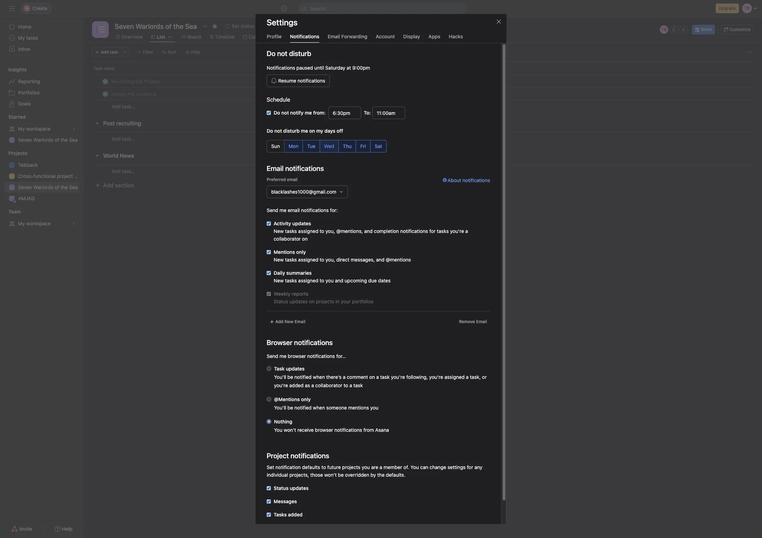 Task type: describe. For each thing, give the bounding box(es) containing it.
task inside button
[[110, 50, 118, 55]]

status inside the weekly reports status updates on projects in your portfolios
[[274, 299, 288, 305]]

tb inside button
[[661, 27, 667, 32]]

you inside set notification defaults to future projects you are a member of. you can change settings for any individual projects, those won't be overridden by the defaults.
[[411, 465, 419, 471]]

header untitled section tree grid
[[84, 75, 762, 113]]

you for are
[[362, 465, 370, 471]]

you for and
[[326, 278, 334, 284]]

starred button
[[0, 114, 26, 121]]

goals
[[18, 101, 31, 107]]

post recruiting button
[[103, 117, 141, 130]]

global element
[[0, 17, 84, 59]]

add task… row for post recruiting
[[84, 132, 762, 145]]

my inside starred element
[[18, 126, 25, 132]]

add task… button inside header untitled section tree grid
[[112, 103, 135, 111]]

assigned for updates
[[298, 228, 318, 234]]

collaborator inside the task updates you'll be notified when there's a comment on a task you're following, you're assigned a task, or you're added as a collaborator to a task
[[315, 383, 342, 389]]

add new email
[[275, 319, 306, 325]]

0 vertical spatial me
[[301, 128, 308, 134]]

tasks inside global element
[[26, 35, 38, 41]]

any
[[475, 465, 483, 471]]

add task… row for world news
[[84, 165, 762, 178]]

projects element
[[0, 147, 84, 206]]

and inside daily summaries new tasks assigned to you and upcoming due dates
[[335, 278, 343, 284]]

add task… button for news
[[112, 168, 135, 175]]

assigned for summaries
[[298, 278, 318, 284]]

notifications inside button
[[298, 78, 325, 84]]

for inside set notification defaults to future projects you are a member of. you can change settings for any individual projects, those won't be overridden by the defaults.
[[467, 465, 473, 471]]

task for task name
[[93, 66, 102, 71]]

to inside the task updates you'll be notified when there's a comment on a task you're following, you're assigned a task, or you're added as a collaborator to a task
[[344, 383, 348, 389]]

home
[[18, 24, 31, 30]]

close image
[[496, 19, 502, 24]]

row containing task name
[[84, 62, 762, 75]]

or
[[482, 374, 487, 380]]

a right there's
[[343, 374, 346, 380]]

profile button
[[267, 33, 282, 43]]

you're
[[450, 228, 464, 234]]

sea for second 'seven warlords of the sea' link from the top of the page
[[69, 184, 78, 190]]

preferred email
[[267, 177, 298, 182]]

tyler black
[[320, 79, 341, 84]]

1 vertical spatial email
[[288, 207, 300, 213]]

updates for status
[[290, 486, 309, 492]]

apps button
[[429, 33, 440, 43]]

completed image
[[101, 77, 109, 86]]

new for new tasks assigned to you, @mentions, and completion notifications for tasks you're a collaborator on
[[274, 228, 284, 234]]

add section button
[[92, 179, 137, 192]]

teams element
[[0, 206, 84, 231]]

tasks for daily summaries new tasks assigned to you and upcoming due dates
[[285, 278, 297, 284]]

starred element
[[0, 111, 84, 147]]

from
[[364, 427, 374, 433]]

days off
[[325, 128, 343, 134]]

notifications left for:
[[301, 207, 329, 213]]

the inside set notification defaults to future projects you are a member of. you can change settings for any individual projects, those won't be overridden by the defaults.
[[377, 472, 385, 478]]

of for second 'seven warlords of the sea' link from the top of the page
[[55, 184, 59, 190]]

hide sidebar image
[[9, 6, 15, 11]]

upgrade
[[719, 6, 736, 11]]

0 horizontal spatial you're
[[274, 383, 288, 389]]

collapse task list for this section image
[[94, 121, 100, 126]]

task… for news
[[122, 168, 135, 174]]

name
[[104, 66, 114, 71]]

tb inside header untitled section tree grid
[[311, 79, 317, 84]]

not for notify
[[281, 110, 289, 116]]

won't
[[324, 472, 337, 478]]

status updates
[[274, 486, 309, 492]]

nothing
[[274, 419, 292, 425]]

amjad link
[[4, 193, 79, 204]]

a inside set notification defaults to future projects you are a member of. you can change settings for any individual projects, those won't be overridden by the defaults.
[[380, 465, 382, 471]]

tb button
[[660, 25, 668, 34]]

tasks left you're
[[437, 228, 449, 234]]

me for email
[[280, 207, 287, 213]]

1 horizontal spatial you're
[[391, 374, 405, 380]]

schedule
[[267, 97, 290, 103]]

you, for direct
[[326, 257, 335, 263]]

projects for on
[[316, 299, 334, 305]]

and inside activity updates new tasks assigned to you, @mentions, and completion notifications for tasks you're a collaborator on
[[364, 228, 373, 234]]

to inside set notification defaults to future projects you are a member of. you can change settings for any individual projects, those won't be overridden by the defaults.
[[322, 465, 326, 471]]

reports
[[292, 291, 309, 297]]

messages link
[[352, 33, 381, 41]]

dates
[[378, 278, 391, 284]]

a down comment
[[350, 383, 352, 389]]

1 vertical spatial task
[[380, 374, 390, 380]]

updates for activity
[[292, 221, 311, 227]]

notifications paused until saturday at 9:00pm
[[267, 65, 370, 71]]

mon
[[289, 143, 298, 149]]

new for new tasks assigned to you, direct messages, and @mentions
[[274, 257, 284, 263]]

dashboard
[[319, 34, 344, 40]]

activity updates new tasks assigned to you, @mentions, and completion notifications for tasks you're a collaborator on
[[274, 221, 468, 242]]

Messages checkbox
[[267, 500, 271, 504]]

1 horizontal spatial task
[[354, 383, 363, 389]]

someone
[[326, 405, 347, 411]]

overview
[[121, 34, 143, 40]]

send for send me browser notifications for…
[[267, 354, 278, 359]]

projects for future
[[342, 465, 360, 471]]

home link
[[4, 21, 79, 32]]

me for browser
[[280, 354, 287, 359]]

of for 'seven warlords of the sea' link in the starred element
[[55, 137, 59, 143]]

mentions
[[348, 405, 369, 411]]

blacklashes1000@gmail.com
[[271, 189, 336, 195]]

talkback
[[18, 162, 38, 168]]

invite
[[20, 527, 32, 532]]

add inside "add section" button
[[103, 182, 114, 189]]

functional
[[33, 173, 56, 179]]

my workspace link inside teams element
[[4, 218, 79, 229]]

my
[[316, 128, 323, 134]]

world
[[103, 153, 118, 159]]

weekly reports status updates on projects in your portfolios
[[274, 291, 374, 305]]

to for only
[[320, 257, 324, 263]]

sea for 'seven warlords of the sea' link in the starred element
[[69, 137, 78, 143]]

can
[[420, 465, 428, 471]]

disturb
[[283, 128, 300, 134]]

about notifications link
[[443, 177, 490, 207]]

Completed checkbox
[[101, 90, 109, 98]]

gantt link
[[414, 33, 433, 41]]

notified for updates
[[295, 374, 312, 380]]

world news button
[[103, 150, 134, 162]]

in
[[336, 299, 340, 305]]

post
[[103, 120, 115, 127]]

of.
[[404, 465, 409, 471]]

project notifications
[[267, 452, 329, 460]]

daily summaries new tasks assigned to you and upcoming due dates
[[274, 270, 391, 284]]

add new email button
[[267, 317, 309, 327]]

resume notifications
[[278, 78, 325, 84]]

0 horizontal spatial browser
[[288, 354, 306, 359]]

add task button
[[92, 47, 121, 57]]

2 horizontal spatial you're
[[429, 374, 443, 380]]

when for someone
[[313, 405, 325, 411]]

recruiting top pirates cell
[[84, 75, 307, 88]]

change
[[430, 465, 446, 471]]

Completed checkbox
[[101, 77, 109, 86]]

email inside remove email button
[[476, 319, 487, 325]]

Do not notify me from: checkbox
[[267, 111, 271, 115]]

seven warlords of the sea link inside starred element
[[4, 135, 79, 146]]

do not notify me from:
[[274, 110, 326, 116]]

timeline
[[215, 34, 235, 40]]

nothing you won't receive browser notifications from asana
[[274, 419, 389, 433]]

invite button
[[7, 523, 37, 536]]

resume notifications button
[[267, 75, 330, 87]]

Status updates checkbox
[[267, 487, 271, 491]]

2 status from the top
[[274, 486, 289, 492]]

and inside mentions only new tasks assigned to you, direct messages, and @mentions
[[376, 257, 385, 263]]

2 seven warlords of the sea link from the top
[[4, 182, 79, 193]]

add task… for recruiting
[[112, 136, 135, 142]]

activity
[[274, 221, 291, 227]]

portfolios link
[[4, 87, 79, 98]]

my workspace inside teams element
[[18, 221, 51, 227]]

files
[[395, 34, 406, 40]]

files link
[[390, 33, 406, 41]]

share button
[[692, 25, 715, 35]]

until
[[314, 65, 324, 71]]

email forwarding
[[328, 33, 367, 39]]

goals link
[[4, 98, 79, 109]]

your
[[341, 299, 351, 305]]

1 vertical spatial messages
[[274, 499, 297, 505]]

on inside the weekly reports status updates on projects in your portfolios
[[309, 299, 315, 305]]

you inside @mentions only you'll be notified when someone mentions you
[[370, 405, 378, 411]]

email notifications
[[267, 165, 324, 173]]

@mentions,
[[336, 228, 363, 234]]

Recruiting top Pirates text field
[[110, 78, 162, 85]]

amjad
[[18, 196, 35, 202]]

workspace inside teams element
[[26, 221, 51, 227]]

hacks button
[[449, 33, 463, 43]]

weekly
[[274, 291, 290, 297]]

calendar link
[[243, 33, 269, 41]]

notifications right about
[[463, 177, 490, 183]]

seven warlords of the sea for 'seven warlords of the sea' link in the starred element
[[18, 137, 78, 143]]

collaborator inside activity updates new tasks assigned to you, @mentions, and completion notifications for tasks you're a collaborator on
[[274, 236, 301, 242]]

inbox link
[[4, 44, 79, 55]]

send for send me email notifications for:
[[267, 207, 278, 213]]

direct
[[336, 257, 349, 263]]

only for mentions only
[[296, 249, 306, 255]]

a inside activity updates new tasks assigned to you, @mentions, and completion notifications for tasks you're a collaborator on
[[465, 228, 468, 234]]

email inside email forwarding "button"
[[328, 33, 340, 39]]

do for do not disturb me on my days off
[[267, 128, 273, 134]]



Task type: locate. For each thing, give the bounding box(es) containing it.
notified for only
[[295, 405, 312, 411]]

you'll
[[274, 405, 286, 411]]

preferred
[[267, 177, 286, 182]]

task left 'name'
[[93, 66, 102, 71]]

add task… button down the post recruiting button
[[112, 135, 135, 143]]

on right comment
[[369, 374, 375, 380]]

status right status updates option
[[274, 486, 289, 492]]

add inside the add task button
[[101, 50, 109, 55]]

when left someone
[[313, 405, 325, 411]]

add
[[101, 50, 109, 55], [112, 104, 121, 109], [112, 136, 121, 142], [112, 168, 121, 174], [103, 182, 114, 189], [275, 319, 284, 325]]

new inside activity updates new tasks assigned to you, @mentions, and completion notifications for tasks you're a collaborator on
[[274, 228, 284, 234]]

you're left following,
[[391, 374, 405, 380]]

only for @mentions only
[[301, 397, 311, 403]]

you, for @mentions,
[[326, 228, 335, 234]]

reporting
[[18, 78, 40, 84]]

task… down recruiting in the top left of the page
[[122, 136, 135, 142]]

1 my workspace link from the top
[[4, 123, 79, 135]]

my for global element
[[18, 35, 25, 41]]

member
[[384, 465, 402, 471]]

new for new tasks assigned to you and upcoming due dates
[[274, 278, 284, 284]]

0 horizontal spatial and
[[335, 278, 343, 284]]

dashboard link
[[313, 33, 344, 41]]

notifications up not disturb on the left top
[[290, 33, 319, 39]]

1 vertical spatial add task… button
[[112, 135, 135, 143]]

0 horizontal spatial email
[[295, 319, 306, 325]]

sea inside projects element
[[69, 184, 78, 190]]

seven warlords of the sea link down functional
[[4, 182, 79, 193]]

1 vertical spatial the
[[60, 184, 68, 190]]

0 vertical spatial tb
[[661, 27, 667, 32]]

assign hq locations cell
[[84, 88, 307, 100]]

1 horizontal spatial messages
[[358, 34, 381, 40]]

0 horizontal spatial you
[[326, 278, 334, 284]]

task inside the task updates you'll be notified when there's a comment on a task you're following, you're assigned a task, or you're added as a collaborator to a task
[[274, 366, 285, 372]]

you, inside mentions only new tasks assigned to you, direct messages, and @mentions
[[326, 257, 335, 263]]

add up post recruiting at left top
[[112, 104, 121, 109]]

2 horizontal spatial you
[[370, 405, 378, 411]]

my up inbox
[[18, 35, 25, 41]]

on left the in
[[309, 299, 315, 305]]

1 seven warlords of the sea from the top
[[18, 137, 78, 143]]

2 vertical spatial my
[[18, 221, 25, 227]]

1 horizontal spatial and
[[364, 228, 373, 234]]

1 you, from the top
[[326, 228, 335, 234]]

0 horizontal spatial for
[[429, 228, 436, 234]]

there's
[[326, 374, 342, 380]]

projects button
[[0, 150, 27, 157]]

2 when from the top
[[313, 405, 325, 411]]

seven inside projects element
[[18, 184, 32, 190]]

the right by
[[377, 472, 385, 478]]

0 vertical spatial browser
[[288, 354, 306, 359]]

added right tasks
[[288, 512, 303, 518]]

1 add task… button from the top
[[112, 103, 135, 111]]

tasks down activity
[[285, 228, 297, 234]]

1 vertical spatial seven warlords of the sea link
[[4, 182, 79, 193]]

task for task updates you'll be notified when there's a comment on a task you're following, you're assigned a task, or you're added as a collaborator to a task
[[274, 366, 285, 372]]

task… down 'assign hq locations' text field
[[122, 104, 135, 109]]

only inside mentions only new tasks assigned to you, direct messages, and @mentions
[[296, 249, 306, 255]]

0 vertical spatial added
[[289, 383, 304, 389]]

the down project
[[60, 184, 68, 190]]

updates down 'send me browser notifications for…'
[[286, 366, 305, 372]]

1 vertical spatial status
[[274, 486, 289, 492]]

task updates you'll be notified when there's a comment on a task you're following, you're assigned a task, or you're added as a collaborator to a task
[[274, 366, 487, 389]]

2 horizontal spatial and
[[376, 257, 385, 263]]

of inside starred element
[[55, 137, 59, 143]]

updates inside activity updates new tasks assigned to you, @mentions, and completion notifications for tasks you're a collaborator on
[[292, 221, 311, 227]]

1 vertical spatial only
[[301, 397, 311, 403]]

the for second 'seven warlords of the sea' link from the top of the page
[[60, 184, 68, 190]]

be for you'll
[[288, 374, 293, 380]]

not for disturb
[[274, 128, 282, 134]]

as
[[305, 383, 310, 389]]

board link
[[182, 33, 201, 41]]

do for do not notify me from:
[[274, 110, 280, 116]]

team button
[[0, 209, 21, 215]]

updates down the send me email notifications for:
[[292, 221, 311, 227]]

add task… button for recruiting
[[112, 135, 135, 143]]

recruiting
[[116, 120, 141, 127]]

updates inside the task updates you'll be notified when there's a comment on a task you're following, you're assigned a task, or you're added as a collaborator to a task
[[286, 366, 305, 372]]

assigned for only
[[298, 257, 318, 263]]

projects inside set notification defaults to future projects you are a member of. you can change settings for any individual projects, those won't be overridden by the defaults.
[[342, 465, 360, 471]]

be right the you'll
[[288, 374, 293, 380]]

you, inside activity updates new tasks assigned to you, @mentions, and completion notifications for tasks you're a collaborator on
[[326, 228, 335, 234]]

task… inside header untitled section tree grid
[[122, 104, 135, 109]]

1 workspace from the top
[[26, 126, 51, 132]]

2 my workspace link from the top
[[4, 218, 79, 229]]

0 vertical spatial collaborator
[[274, 236, 301, 242]]

email up browser notifications
[[295, 319, 306, 325]]

for inside activity updates new tasks assigned to you, @mentions, and completion notifications for tasks you're a collaborator on
[[429, 228, 436, 234]]

task
[[93, 66, 102, 71], [274, 366, 285, 372]]

1 seven warlords of the sea link from the top
[[4, 135, 79, 146]]

for left any
[[467, 465, 473, 471]]

add task… up section at top left
[[112, 168, 135, 174]]

status down 'weekly'
[[274, 299, 288, 305]]

2 sea from the top
[[69, 184, 78, 190]]

due date
[[351, 66, 369, 71]]

added left the as
[[289, 383, 304, 389]]

me right 'disturb'
[[301, 128, 308, 134]]

3 task… from the top
[[122, 168, 135, 174]]

1 add task… from the top
[[112, 104, 135, 109]]

2 vertical spatial task…
[[122, 168, 135, 174]]

1 vertical spatial notifications
[[267, 65, 295, 71]]

a right the as
[[311, 383, 314, 389]]

0 vertical spatial projects
[[316, 299, 334, 305]]

on inside the task updates you'll be notified when there's a comment on a task you're following, you're assigned a task, or you're added as a collaborator to a task
[[369, 374, 375, 380]]

display button
[[403, 33, 420, 43]]

collaborator
[[274, 236, 301, 242], [315, 383, 342, 389]]

2 vertical spatial do
[[267, 128, 273, 134]]

new inside mentions only new tasks assigned to you, direct messages, and @mentions
[[274, 257, 284, 263]]

when left there's
[[313, 374, 325, 380]]

0 vertical spatial seven warlords of the sea link
[[4, 135, 79, 146]]

seven inside starred element
[[18, 137, 32, 143]]

tasks
[[274, 512, 287, 518]]

0 vertical spatial not
[[281, 110, 289, 116]]

2 my workspace from the top
[[18, 221, 51, 227]]

add task… inside header untitled section tree grid
[[112, 104, 135, 109]]

seven warlords of the sea up talkback link
[[18, 137, 78, 143]]

email inside add new email button
[[295, 319, 306, 325]]

not left notify
[[281, 110, 289, 116]]

browser right receive
[[315, 427, 333, 433]]

to left @mentions,
[[320, 228, 324, 234]]

of inside projects element
[[55, 184, 59, 190]]

0 vertical spatial notifications
[[290, 33, 319, 39]]

add down 'weekly'
[[275, 319, 284, 325]]

not disturb
[[277, 50, 311, 58]]

seven warlords of the sea for second 'seven warlords of the sea' link from the top of the page
[[18, 184, 78, 190]]

only right mentions
[[296, 249, 306, 255]]

my inside teams element
[[18, 221, 25, 227]]

you inside nothing you won't receive browser notifications from asana
[[274, 427, 282, 433]]

notifications for notifications paused until saturday at 9:00pm
[[267, 65, 295, 71]]

insights element
[[0, 63, 84, 111]]

1 vertical spatial seven warlords of the sea
[[18, 184, 78, 190]]

notified up the as
[[295, 374, 312, 380]]

tasks
[[26, 35, 38, 41], [285, 228, 297, 234], [437, 228, 449, 234], [285, 257, 297, 263], [285, 278, 297, 284]]

0 horizontal spatial task
[[110, 50, 118, 55]]

collapse task list for this section image
[[94, 153, 100, 159]]

apps
[[429, 33, 440, 39]]

you left are
[[362, 465, 370, 471]]

notifications down assignee
[[298, 78, 325, 84]]

1 vertical spatial my
[[18, 126, 25, 132]]

notified down @mentions on the left bottom
[[295, 405, 312, 411]]

you're
[[391, 374, 405, 380], [429, 374, 443, 380], [274, 383, 288, 389]]

task right comment
[[380, 374, 390, 380]]

send up the you'll
[[267, 354, 278, 359]]

2 horizontal spatial email
[[476, 319, 487, 325]]

add section
[[103, 182, 134, 189]]

add down the post recruiting button
[[112, 136, 121, 142]]

0 vertical spatial my workspace link
[[4, 123, 79, 135]]

1 status from the top
[[274, 299, 288, 305]]

portfolios
[[352, 299, 374, 305]]

do not disturb
[[267, 50, 311, 58]]

remove from starred image
[[212, 23, 218, 29]]

list link
[[151, 33, 165, 41]]

assigned inside activity updates new tasks assigned to you, @mentions, and completion notifications for tasks you're a collaborator on
[[298, 228, 318, 234]]

to inside mentions only new tasks assigned to you, direct messages, and @mentions
[[320, 257, 324, 263]]

3 add task… from the top
[[112, 168, 135, 174]]

my inside global element
[[18, 35, 25, 41]]

1 vertical spatial my workspace
[[18, 221, 51, 227]]

1 vertical spatial task…
[[122, 136, 135, 142]]

0 horizontal spatial task
[[93, 66, 102, 71]]

updates down reports
[[289, 299, 308, 305]]

when inside @mentions only you'll be notified when someone mentions you
[[313, 405, 325, 411]]

1 vertical spatial you
[[411, 465, 419, 471]]

added inside the task updates you'll be notified when there's a comment on a task you're following, you're assigned a task, or you're added as a collaborator to a task
[[289, 383, 304, 389]]

1 when from the top
[[313, 374, 325, 380]]

warlords up talkback link
[[33, 137, 53, 143]]

1 vertical spatial when
[[313, 405, 325, 411]]

row containing tb
[[84, 75, 762, 88]]

2 my from the top
[[18, 126, 25, 132]]

2 vertical spatial add task… button
[[112, 168, 135, 175]]

1 notified from the top
[[295, 374, 312, 380]]

to:
[[364, 110, 371, 116]]

2 send from the top
[[267, 354, 278, 359]]

my workspace down starred
[[18, 126, 51, 132]]

when for there's
[[313, 374, 325, 380]]

2 warlords from the top
[[33, 184, 53, 190]]

Tasks added checkbox
[[267, 513, 271, 517]]

new inside add new email button
[[285, 319, 294, 325]]

when inside the task updates you'll be notified when there's a comment on a task you're following, you're assigned a task, or you're added as a collaborator to a task
[[313, 374, 325, 380]]

seven up projects
[[18, 137, 32, 143]]

do not disturb me on my days off
[[267, 128, 343, 134]]

1 vertical spatial you
[[370, 405, 378, 411]]

the for 'seven warlords of the sea' link in the starred element
[[60, 137, 68, 143]]

notifications button
[[290, 33, 319, 43]]

my tasks link
[[4, 32, 79, 44]]

my workspace link down goals link
[[4, 123, 79, 135]]

2 workspace from the top
[[26, 221, 51, 227]]

0 vertical spatial of
[[55, 137, 59, 143]]

tasks down 'summaries' at bottom
[[285, 278, 297, 284]]

add up "add section" button
[[112, 168, 121, 174]]

updates inside the weekly reports status updates on projects in your portfolios
[[289, 299, 308, 305]]

1 vertical spatial task
[[274, 366, 285, 372]]

add left section at top left
[[103, 182, 114, 189]]

on left my
[[309, 128, 315, 134]]

a right are
[[380, 465, 382, 471]]

Assign HQ locations text field
[[110, 90, 159, 97]]

1 vertical spatial added
[[288, 512, 303, 518]]

my workspace inside starred element
[[18, 126, 51, 132]]

1 vertical spatial be
[[288, 405, 293, 411]]

0 vertical spatial seven
[[18, 137, 32, 143]]

my down 'team'
[[18, 221, 25, 227]]

1 vertical spatial for
[[467, 465, 473, 471]]

completed image
[[101, 90, 109, 98]]

1 vertical spatial my workspace link
[[4, 218, 79, 229]]

1 vertical spatial not
[[274, 128, 282, 134]]

add inside header untitled section tree grid
[[112, 104, 121, 109]]

1 horizontal spatial projects
[[342, 465, 360, 471]]

2 notified from the top
[[295, 405, 312, 411]]

notify
[[290, 110, 304, 116]]

reporting link
[[4, 76, 79, 87]]

1 horizontal spatial tb
[[661, 27, 667, 32]]

be down future
[[338, 472, 344, 478]]

me
[[301, 128, 308, 134], [280, 207, 287, 213], [280, 354, 287, 359]]

new down activity
[[274, 228, 284, 234]]

only inside @mentions only you'll be notified when someone mentions you
[[301, 397, 311, 403]]

notifications left for…
[[307, 354, 335, 359]]

1 vertical spatial me
[[280, 207, 287, 213]]

seven warlords of the sea down cross-functional project plan
[[18, 184, 78, 190]]

tasks for activity updates new tasks assigned to you, @mentions, and completion notifications for tasks you're a collaborator on
[[285, 228, 297, 234]]

my down starred
[[18, 126, 25, 132]]

set notification defaults to future projects you are a member of. you can change settings for any individual projects, those won't be overridden by the defaults.
[[267, 465, 483, 478]]

tasks inside mentions only new tasks assigned to you, direct messages, and @mentions
[[285, 257, 297, 263]]

2 vertical spatial the
[[377, 472, 385, 478]]

assigned inside the task updates you'll be notified when there's a comment on a task you're following, you're assigned a task, or you're added as a collaborator to a task
[[445, 374, 465, 380]]

assigned down the send me email notifications for:
[[298, 228, 318, 234]]

0 horizontal spatial messages
[[274, 499, 297, 505]]

warlords for 'seven warlords of the sea' link in the starred element
[[33, 137, 53, 143]]

0 vertical spatial add task… button
[[112, 103, 135, 111]]

individual
[[267, 472, 288, 478]]

3 add task… row from the top
[[84, 165, 762, 178]]

to down comment
[[344, 383, 348, 389]]

workspace down amjad link
[[26, 221, 51, 227]]

3 add task… button from the top
[[112, 168, 135, 175]]

email left forwarding
[[328, 33, 340, 39]]

1 seven from the top
[[18, 137, 32, 143]]

1 vertical spatial send
[[267, 354, 278, 359]]

1 horizontal spatial collaborator
[[315, 383, 342, 389]]

1 vertical spatial do
[[274, 110, 280, 116]]

2 seven warlords of the sea from the top
[[18, 184, 78, 190]]

remove
[[459, 319, 475, 325]]

you right mentions
[[370, 405, 378, 411]]

black
[[331, 79, 341, 84]]

3 my from the top
[[18, 221, 25, 227]]

updates for task
[[286, 366, 305, 372]]

of down cross-functional project plan
[[55, 184, 59, 190]]

me up activity
[[280, 207, 287, 213]]

you inside set notification defaults to future projects you are a member of. you can change settings for any individual projects, those won't be overridden by the defaults.
[[362, 465, 370, 471]]

cross-functional project plan link
[[4, 171, 84, 182]]

0 vertical spatial sea
[[69, 137, 78, 143]]

about
[[448, 177, 461, 183]]

do right do not notify me from: checkbox
[[274, 110, 280, 116]]

2 you, from the top
[[326, 257, 335, 263]]

0 vertical spatial workspace
[[26, 126, 51, 132]]

task up 'name'
[[110, 50, 118, 55]]

add task… for news
[[112, 168, 135, 174]]

1 vertical spatial you,
[[326, 257, 335, 263]]

thu
[[343, 143, 352, 149]]

seven down cross-
[[18, 184, 32, 190]]

a right comment
[[376, 374, 379, 380]]

my for teams element
[[18, 221, 25, 227]]

new inside daily summaries new tasks assigned to you and upcoming due dates
[[274, 278, 284, 284]]

section
[[115, 182, 134, 189]]

on inside activity updates new tasks assigned to you, @mentions, and completion notifications for tasks you're a collaborator on
[[302, 236, 308, 242]]

1 horizontal spatial task
[[274, 366, 285, 372]]

1 of from the top
[[55, 137, 59, 143]]

account button
[[376, 33, 395, 43]]

to up daily summaries new tasks assigned to you and upcoming due dates
[[320, 257, 324, 263]]

None checkbox
[[267, 250, 271, 255]]

0 vertical spatial add task…
[[112, 104, 135, 109]]

notified inside the task updates you'll be notified when there's a comment on a task you're following, you're assigned a task, or you're added as a collaborator to a task
[[295, 374, 312, 380]]

row
[[84, 62, 762, 75], [92, 75, 754, 75], [84, 75, 762, 88], [84, 88, 762, 100]]

messages,
[[351, 257, 375, 263]]

1 my workspace from the top
[[18, 126, 51, 132]]

email right remove at the right of page
[[476, 319, 487, 325]]

0 vertical spatial warlords
[[33, 137, 53, 143]]

task…
[[122, 104, 135, 109], [122, 136, 135, 142], [122, 168, 135, 174]]

1 my from the top
[[18, 35, 25, 41]]

my workspace link down amjad link
[[4, 218, 79, 229]]

the inside projects element
[[60, 184, 68, 190]]

1 vertical spatial collaborator
[[315, 383, 342, 389]]

email down email notifications
[[287, 177, 298, 182]]

assigned up 'summaries' at bottom
[[298, 257, 318, 263]]

and
[[364, 228, 373, 234], [376, 257, 385, 263], [335, 278, 343, 284]]

you're down the you'll
[[274, 383, 288, 389]]

the inside starred element
[[60, 137, 68, 143]]

only down the as
[[301, 397, 311, 403]]

0 vertical spatial you
[[326, 278, 334, 284]]

notified inside @mentions only you'll be notified when someone mentions you
[[295, 405, 312, 411]]

add task… row
[[84, 100, 762, 113], [84, 132, 762, 145], [84, 165, 762, 178]]

a left task,
[[466, 374, 469, 380]]

about notifications
[[448, 177, 490, 183]]

browser inside nothing you won't receive browser notifications from asana
[[315, 427, 333, 433]]

0 vertical spatial task
[[93, 66, 102, 71]]

tue
[[307, 143, 315, 149]]

the
[[60, 137, 68, 143], [60, 184, 68, 190], [377, 472, 385, 478]]

email forwarding button
[[328, 33, 367, 43]]

collaborator down there's
[[315, 383, 342, 389]]

task… for recruiting
[[122, 136, 135, 142]]

1 warlords from the top
[[33, 137, 53, 143]]

0 vertical spatial notified
[[295, 374, 312, 380]]

projects
[[316, 299, 334, 305], [342, 465, 360, 471]]

1 horizontal spatial browser
[[315, 427, 333, 433]]

add task
[[101, 50, 118, 55]]

seven for second 'seven warlords of the sea' link from the top of the page
[[18, 184, 32, 190]]

mentions only new tasks assigned to you, direct messages, and @mentions
[[274, 249, 411, 263]]

new down daily
[[274, 278, 284, 284]]

warlords inside projects element
[[33, 184, 53, 190]]

0 vertical spatial only
[[296, 249, 306, 255]]

0 vertical spatial add task… row
[[84, 100, 762, 113]]

1 send from the top
[[267, 207, 278, 213]]

1 vertical spatial of
[[55, 184, 59, 190]]

seven warlords of the sea inside starred element
[[18, 137, 78, 143]]

assigned left task,
[[445, 374, 465, 380]]

notified
[[295, 374, 312, 380], [295, 405, 312, 411]]

tasks down home
[[26, 35, 38, 41]]

be for you'll
[[288, 405, 293, 411]]

sea inside starred element
[[69, 137, 78, 143]]

None text field
[[113, 20, 199, 32], [328, 107, 361, 119], [372, 107, 405, 119], [113, 20, 199, 32], [328, 107, 361, 119], [372, 107, 405, 119]]

and left upcoming
[[335, 278, 343, 284]]

0 vertical spatial send
[[267, 207, 278, 213]]

to for summaries
[[320, 278, 324, 284]]

2 task… from the top
[[122, 136, 135, 142]]

workspace inside starred element
[[26, 126, 51, 132]]

list image
[[96, 25, 105, 34]]

to for updates
[[320, 228, 324, 234]]

0 vertical spatial you,
[[326, 228, 335, 234]]

0 vertical spatial my workspace
[[18, 126, 51, 132]]

upgrade button
[[716, 3, 739, 13]]

wed
[[324, 143, 334, 149]]

tasks inside daily summaries new tasks assigned to you and upcoming due dates
[[285, 278, 297, 284]]

2 add task… from the top
[[112, 136, 135, 142]]

seven for 'seven warlords of the sea' link in the starred element
[[18, 137, 32, 143]]

tasks added
[[274, 512, 303, 518]]

account
[[376, 33, 395, 39]]

be inside @mentions only you'll be notified when someone mentions you
[[288, 405, 293, 411]]

seven warlords of the sea inside projects element
[[18, 184, 78, 190]]

not
[[281, 110, 289, 116], [274, 128, 282, 134]]

projects inside the weekly reports status updates on projects in your portfolios
[[316, 299, 334, 305]]

share
[[701, 27, 712, 32]]

notifications
[[298, 78, 325, 84], [463, 177, 490, 183], [301, 207, 329, 213], [400, 228, 428, 234], [307, 354, 335, 359], [334, 427, 362, 433]]

notifications inside nothing you won't receive browser notifications from asana
[[334, 427, 362, 433]]

my workspace link inside starred element
[[4, 123, 79, 135]]

settings
[[448, 465, 466, 471]]

for left you're
[[429, 228, 436, 234]]

inbox
[[18, 46, 30, 52]]

notifications up resume at left
[[267, 65, 295, 71]]

workflow link
[[278, 33, 305, 41]]

add inside add new email button
[[275, 319, 284, 325]]

0 vertical spatial you
[[274, 427, 282, 433]]

only
[[296, 249, 306, 255], [301, 397, 311, 403]]

seven warlords of the sea
[[18, 137, 78, 143], [18, 184, 78, 190]]

1 vertical spatial tb
[[311, 79, 317, 84]]

do for do not disturb
[[267, 50, 276, 58]]

0 horizontal spatial you
[[274, 427, 282, 433]]

notifications inside activity updates new tasks assigned to you, @mentions, and completion notifications for tasks you're a collaborator on
[[400, 228, 428, 234]]

on down the send me email notifications for:
[[302, 236, 308, 242]]

0 vertical spatial when
[[313, 374, 325, 380]]

projects left the in
[[316, 299, 334, 305]]

to inside daily summaries new tasks assigned to you and upcoming due dates
[[320, 278, 324, 284]]

my
[[18, 35, 25, 41], [18, 126, 25, 132], [18, 221, 25, 227]]

tyler
[[320, 79, 329, 84]]

1 vertical spatial seven
[[18, 184, 32, 190]]

task up the you'll
[[274, 366, 285, 372]]

1 horizontal spatial you
[[362, 465, 370, 471]]

to up the weekly reports status updates on projects in your portfolios
[[320, 278, 324, 284]]

1 task… from the top
[[122, 104, 135, 109]]

assigned inside mentions only new tasks assigned to you, direct messages, and @mentions
[[298, 257, 318, 263]]

email
[[287, 177, 298, 182], [288, 207, 300, 213]]

0 horizontal spatial tb
[[311, 79, 317, 84]]

2 add task… button from the top
[[112, 135, 135, 143]]

0 vertical spatial email
[[287, 177, 298, 182]]

do
[[267, 50, 276, 58], [274, 110, 280, 116], [267, 128, 273, 134]]

assigned down 'summaries' at bottom
[[298, 278, 318, 284]]

notification
[[276, 465, 301, 471]]

1 add task… row from the top
[[84, 100, 762, 113]]

to up 'won't'
[[322, 465, 326, 471]]

add up the task name
[[101, 50, 109, 55]]

not left 'disturb'
[[274, 128, 282, 134]]

1 vertical spatial projects
[[342, 465, 360, 471]]

2 vertical spatial task
[[354, 383, 363, 389]]

tasks for mentions only new tasks assigned to you, direct messages, and @mentions
[[285, 257, 297, 263]]

warlords for second 'seven warlords of the sea' link from the top of the page
[[33, 184, 53, 190]]

due
[[368, 278, 377, 284]]

notifications right completion
[[400, 228, 428, 234]]

following,
[[406, 374, 428, 380]]

do down "profile" button
[[267, 50, 276, 58]]

be inside set notification defaults to future projects you are a member of. you can change settings for any individual projects, those won't be overridden by the defaults.
[[338, 472, 344, 478]]

1 vertical spatial warlords
[[33, 184, 53, 190]]

seven warlords of the sea link up talkback link
[[4, 135, 79, 146]]

me up the you'll
[[280, 354, 287, 359]]

and right messages,
[[376, 257, 385, 263]]

plan
[[74, 173, 84, 179]]

browser
[[288, 354, 306, 359], [315, 427, 333, 433]]

0 vertical spatial do
[[267, 50, 276, 58]]

notifications for notifications
[[290, 33, 319, 39]]

1 sea from the top
[[69, 137, 78, 143]]

resume
[[278, 78, 296, 84]]

be inside the task updates you'll be notified when there's a comment on a task you're following, you're assigned a task, or you're added as a collaborator to a task
[[288, 374, 293, 380]]

messages
[[358, 34, 381, 40], [274, 499, 297, 505]]

2 seven from the top
[[18, 184, 32, 190]]

None radio
[[267, 367, 271, 371], [267, 397, 271, 402], [267, 420, 271, 424], [267, 367, 271, 371], [267, 397, 271, 402], [267, 420, 271, 424]]

blacklashes1000@gmail.com button
[[267, 186, 348, 198]]

2 vertical spatial be
[[338, 472, 344, 478]]

None checkbox
[[267, 222, 271, 226], [267, 271, 271, 275], [267, 292, 271, 296], [267, 222, 271, 226], [267, 271, 271, 275], [267, 292, 271, 296]]

warlords inside starred element
[[33, 137, 53, 143]]

list
[[157, 34, 165, 40]]

to inside activity updates new tasks assigned to you, @mentions, and completion notifications for tasks you're a collaborator on
[[320, 228, 324, 234]]

2 add task… row from the top
[[84, 132, 762, 145]]

2 vertical spatial add task… row
[[84, 165, 762, 178]]

for:
[[330, 207, 338, 213]]

1 vertical spatial workspace
[[26, 221, 51, 227]]

1 vertical spatial notified
[[295, 405, 312, 411]]

2 vertical spatial add task…
[[112, 168, 135, 174]]

1 horizontal spatial you
[[411, 465, 419, 471]]

send
[[267, 207, 278, 213], [267, 354, 278, 359]]

2 of from the top
[[55, 184, 59, 190]]

add task… down the post recruiting button
[[112, 136, 135, 142]]

assigned inside daily summaries new tasks assigned to you and upcoming due dates
[[298, 278, 318, 284]]

post recruiting
[[103, 120, 141, 127]]

0 vertical spatial seven warlords of the sea
[[18, 137, 78, 143]]

you inside daily summaries new tasks assigned to you and upcoming due dates
[[326, 278, 334, 284]]

1 vertical spatial add task…
[[112, 136, 135, 142]]



Task type: vqa. For each thing, say whether or not it's contained in the screenshot.


